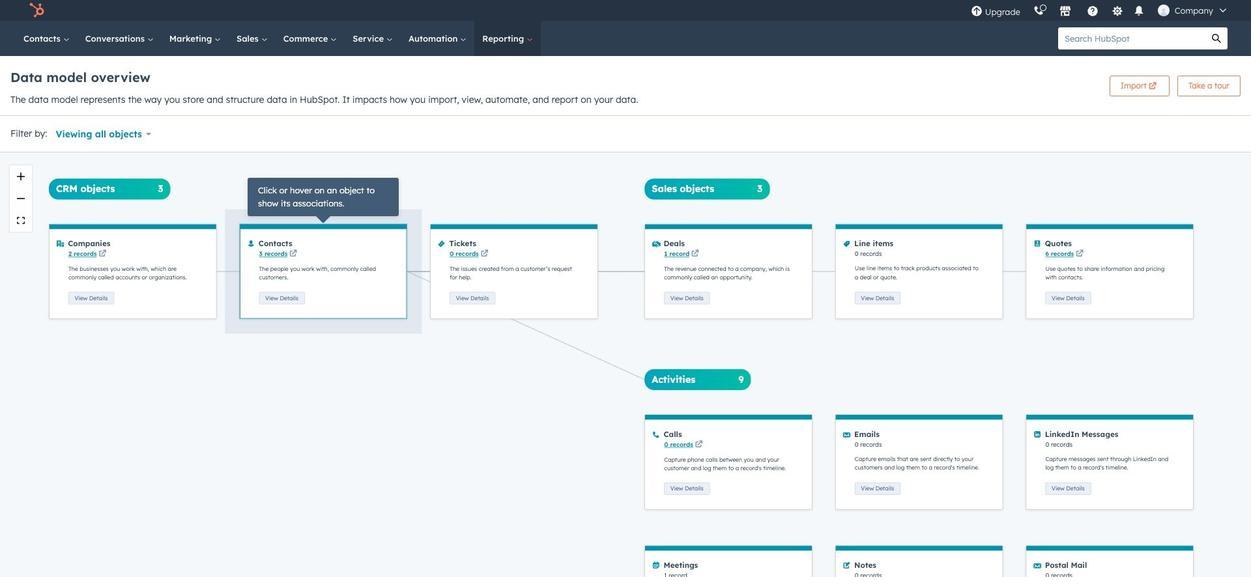 Task type: describe. For each thing, give the bounding box(es) containing it.
zoom in image
[[17, 173, 25, 181]]

jacob simon image
[[1158, 5, 1170, 16]]



Task type: vqa. For each thing, say whether or not it's contained in the screenshot.
the edit
no



Task type: locate. For each thing, give the bounding box(es) containing it.
menu
[[964, 0, 1236, 21]]

Search HubSpot search field
[[1058, 27, 1206, 50]]

fit view image
[[17, 217, 25, 225]]

marketplaces image
[[1060, 6, 1071, 18]]



